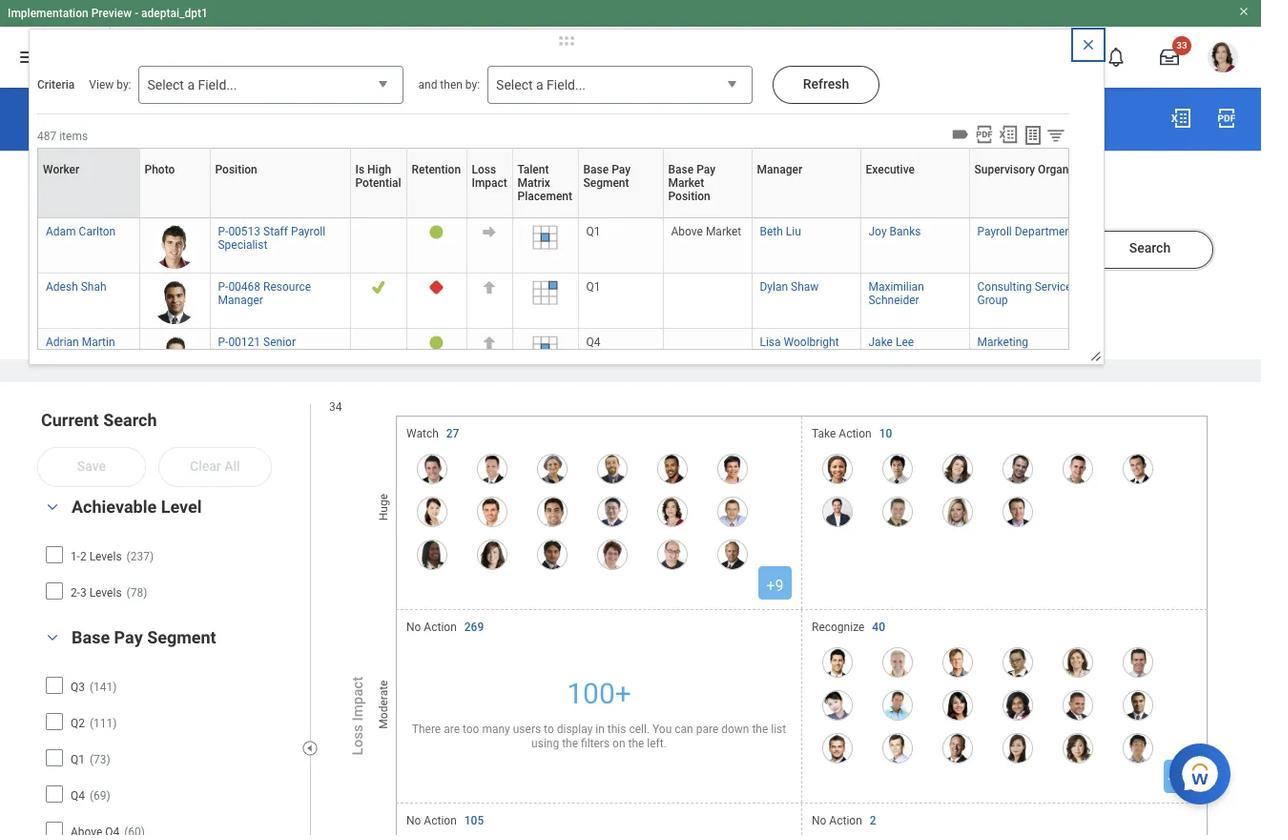 Task type: describe. For each thing, give the bounding box(es) containing it.
269 button
[[465, 620, 487, 635]]

demo_m072.png image
[[1063, 690, 1094, 721]]

communications inside marketing communications group
[[978, 349, 1065, 363]]

joybanks.png image
[[823, 454, 853, 484]]

p-00513 staff payroll specialist
[[218, 225, 326, 252]]

previous page image
[[34, 106, 57, 129]]

demo_m260.png image
[[823, 733, 853, 764]]

marketing inside the p-00121 senior manager, marketing communications
[[268, 349, 319, 363]]

demo_m071.png image
[[718, 497, 748, 527]]

0 vertical spatial 487
[[37, 129, 57, 143]]

charlie smith demo_m167.png image
[[943, 648, 973, 678]]

demo_m249.png image
[[823, 648, 853, 678]]

demo_m055.png image
[[1003, 454, 1034, 484]]

achievable
[[72, 497, 157, 517]]

action for 2
[[830, 815, 862, 828]]

demo_m210.png image
[[1123, 454, 1154, 484]]

(69)
[[90, 790, 110, 803]]

tag image
[[951, 124, 971, 145]]

maximilian
[[869, 281, 925, 294]]

search button
[[1087, 231, 1214, 270]]

above market element
[[671, 221, 742, 239]]

payroll department
[[978, 225, 1075, 239]]

organization
[[1038, 163, 1104, 177]]

adam carlton link
[[46, 221, 116, 239]]

the loss of this employee would be minor or negligible to the organization. image
[[482, 225, 497, 239]]

3
[[80, 587, 87, 600]]

view by:
[[89, 78, 131, 92]]

action for 269
[[424, 621, 457, 634]]

woolbright
[[784, 336, 839, 349]]

demo_f098.png image
[[1003, 648, 1034, 678]]

field... for select a field... dropdown button
[[198, 77, 237, 93]]

are
[[444, 723, 460, 736]]

there are too many users to display in this cell. you can pare down the list using the filters on the left.
[[412, 723, 787, 751]]

close environment banner image
[[1239, 6, 1250, 17]]

is
[[355, 163, 365, 177]]

joy banks link
[[869, 221, 921, 239]]

33 button
[[1149, 36, 1192, 78]]

retention button
[[412, 148, 474, 218]]

can
[[675, 723, 694, 736]]

lee
[[896, 336, 914, 349]]

demo_f062.jpg image
[[823, 690, 853, 721]]

select a field... button
[[139, 66, 404, 105]]

1 horizontal spatial 2
[[870, 815, 877, 828]]

move modal image
[[548, 30, 586, 52]]

supervisory organization button
[[975, 163, 1105, 177]]

p-00468 resource manager
[[218, 281, 311, 307]]

above market
[[671, 225, 742, 239]]

huge
[[377, 495, 390, 522]]

select for select a field... popup button
[[496, 77, 533, 93]]

watch
[[407, 427, 439, 440]]

beth
[[760, 225, 783, 239]]

Search search field
[[38, 230, 1215, 271]]

maximilian schneider
[[869, 281, 925, 307]]

watch 27
[[407, 427, 459, 440]]

jake lee
[[869, 336, 914, 349]]

martin
[[82, 336, 115, 349]]

demo_m178.png image
[[1003, 497, 1034, 527]]

q2
[[71, 717, 85, 731]]

this worker has low retention risk. image
[[429, 225, 444, 239]]

group inside marketing communications group
[[1067, 349, 1098, 363]]

view printable version (pdf) image for export to excel image
[[1216, 107, 1239, 130]]

demo_f209.png image
[[477, 540, 508, 570]]

dylan shaw link
[[760, 277, 819, 294]]

preview
[[91, 7, 132, 20]]

uk
[[1087, 281, 1102, 294]]

on
[[613, 737, 626, 751]]

executive
[[866, 163, 915, 177]]

demo_f233.png image
[[943, 690, 973, 721]]

demo_f021.png image
[[1063, 648, 1094, 678]]

40 button
[[873, 620, 888, 635]]

no for no action 105
[[407, 815, 421, 828]]

position inside button
[[215, 163, 257, 177]]

1 vertical spatial 34
[[329, 401, 342, 415]]

select a field... button
[[488, 66, 753, 105]]

criteria
[[37, 78, 75, 92]]

thorsten horn.jpg image
[[823, 497, 853, 527]]

00513
[[228, 225, 261, 239]]

joy banks
[[869, 225, 921, 239]]

the loss of this employee would be moderate or significant to the organization. image for q4
[[482, 336, 497, 350]]

joy
[[869, 225, 887, 239]]

q4 element
[[586, 332, 601, 349]]

consulting services - uk group
[[978, 281, 1102, 307]]

employee's photo (adam carlton) image
[[153, 225, 197, 269]]

34 button
[[38, 180, 56, 198]]

view
[[89, 78, 114, 92]]

select for select a field... dropdown button
[[147, 77, 184, 93]]

0 vertical spatial segment
[[584, 177, 629, 190]]

take
[[812, 427, 836, 440]]

select a field... for select a field... popup button
[[496, 77, 586, 93]]

adesh shah link
[[46, 277, 106, 294]]

elin p_f210.png image
[[943, 497, 973, 527]]

1 horizontal spatial pay
[[612, 163, 631, 177]]

recognize 40
[[812, 621, 886, 634]]

no action 105
[[407, 815, 484, 828]]

search image
[[397, 46, 419, 69]]

matrix
[[518, 177, 550, 190]]

retention inside button
[[412, 163, 461, 177]]

1 horizontal spatial the
[[628, 737, 645, 751]]

demo_m101.png image
[[1123, 733, 1154, 764]]

2 inside achievable level tree
[[80, 550, 87, 564]]

demo_f065.png image
[[537, 454, 568, 484]]

dylan shaw
[[760, 281, 819, 294]]

manager,
[[218, 349, 265, 363]]

lisa
[[760, 336, 781, 349]]

no action 2
[[812, 815, 877, 828]]

action for 10
[[839, 427, 872, 440]]

justify image
[[17, 46, 40, 69]]

mac demo_m174.png image
[[883, 733, 913, 764]]

base inside base pay market position
[[668, 163, 694, 177]]

recognize
[[812, 621, 865, 634]]

gregoire tisserand_m218.png image
[[943, 733, 973, 764]]

- for adeptai_dpt1
[[135, 7, 138, 20]]

field... for select a field... popup button
[[547, 77, 586, 93]]

+9
[[767, 577, 784, 595]]

resource
[[263, 281, 311, 294]]

loss impact inside '100+' main content
[[349, 677, 366, 756]]

487 button
[[134, 180, 160, 198]]

pay inside base pay market position
[[697, 163, 716, 177]]

select a field... for select a field... dropdown button
[[147, 77, 237, 93]]

department
[[1015, 225, 1075, 239]]

demo_m278.png image
[[477, 497, 508, 527]]

to
[[544, 723, 554, 736]]

down
[[722, 723, 750, 736]]

action for 105
[[424, 815, 457, 828]]

(111)
[[90, 717, 117, 731]]

Loss Impact by Retention text field
[[41, 230, 1215, 271]]

schneider
[[869, 294, 920, 307]]

position button
[[215, 148, 357, 218]]

1 horizontal spatial base pay segment button
[[584, 148, 670, 218]]

- for uk
[[1081, 281, 1084, 294]]

base pay segment button inside group
[[72, 628, 216, 648]]

using
[[532, 737, 559, 751]]

demo_m042.png image
[[477, 454, 508, 484]]

2 horizontal spatial the
[[752, 723, 769, 736]]

chevron down image for base pay segment
[[41, 631, 64, 645]]

demo_m245.png image
[[1063, 454, 1094, 484]]

employee's photo (adesh shah) image
[[153, 281, 197, 324]]

carlton
[[79, 225, 116, 239]]

demo_m049.png image
[[597, 454, 628, 484]]

marketing communications group link
[[978, 332, 1098, 363]]

communications inside the p-00121 senior manager, marketing communications
[[218, 363, 305, 376]]

payroll inside p-00513 staff payroll specialist
[[291, 225, 326, 239]]

achievable level
[[72, 497, 202, 517]]

lisa woolbright link
[[760, 332, 839, 349]]

and
[[418, 78, 437, 92]]

dylan
[[760, 281, 788, 294]]

specialist
[[218, 239, 268, 252]]

adam
[[46, 225, 76, 239]]

p- for 00468
[[218, 281, 228, 294]]

2 vertical spatial loss
[[349, 725, 366, 756]]

1 vertical spatial market
[[706, 225, 742, 239]]

consulting
[[978, 281, 1032, 294]]

refresh
[[803, 76, 850, 92]]

loss inside button
[[472, 163, 496, 177]]

demo_m070.png image
[[718, 540, 748, 570]]

this worker has a high retention risk - immediate action needed. image
[[429, 281, 444, 295]]

the loss of this employee would be moderate or significant to the organization. image for q1
[[482, 281, 497, 295]]

retention inside '100+' main content
[[207, 109, 290, 131]]

list
[[771, 723, 787, 736]]

2-
[[71, 587, 80, 600]]

not shown 34
[[38, 166, 103, 196]]



Task type: vqa. For each thing, say whether or not it's contained in the screenshot.


Task type: locate. For each thing, give the bounding box(es) containing it.
1 horizontal spatial view printable version (pdf) image
[[1216, 107, 1239, 130]]

0 horizontal spatial the
[[562, 737, 578, 751]]

no left 269
[[407, 621, 421, 634]]

0 vertical spatial position
[[215, 163, 257, 177]]

1 horizontal spatial position
[[668, 190, 711, 203]]

- left the uk at the top
[[1081, 281, 1084, 294]]

achievable level button
[[72, 497, 202, 517]]

base pay market position button
[[668, 148, 759, 218]]

view printable version (pdf) image
[[1216, 107, 1239, 130], [974, 124, 995, 145]]

field... down move modal "icon"
[[547, 77, 586, 93]]

a for select a field... dropdown button
[[187, 77, 195, 93]]

by: right view
[[117, 78, 131, 92]]

1 vertical spatial impact
[[472, 177, 508, 190]]

the
[[752, 723, 769, 736], [562, 737, 578, 751], [628, 737, 645, 751]]

select right then
[[496, 77, 533, 93]]

loss impact left talent
[[472, 163, 508, 190]]

there
[[412, 723, 441, 736]]

27 button
[[446, 426, 462, 441]]

1 vertical spatial q1 element
[[586, 277, 601, 294]]

habib_al_manar.png image
[[537, 497, 568, 527]]

view printable version (pdf) image right export to excel image
[[1216, 107, 1239, 130]]

0 horizontal spatial communications
[[218, 363, 305, 376]]

demo_f075.png image
[[417, 497, 448, 527]]

inbox large image
[[1160, 48, 1180, 67]]

1 horizontal spatial retention
[[412, 163, 461, 177]]

33
[[1177, 40, 1188, 51]]

2 levels from the top
[[89, 587, 122, 600]]

group
[[978, 294, 1009, 307], [1067, 349, 1098, 363]]

profile logan mcneil image
[[1208, 42, 1239, 76]]

100+ main content
[[0, 88, 1262, 836]]

above
[[671, 225, 703, 239]]

group down the uk at the top
[[1067, 349, 1098, 363]]

1 vertical spatial manager
[[218, 294, 263, 307]]

export to excel image
[[1170, 107, 1193, 130]]

manager up 00121
[[218, 294, 263, 307]]

2 select a field... from the left
[[496, 77, 586, 93]]

consulting services - uk group link
[[978, 277, 1102, 307]]

search inside button
[[1130, 241, 1171, 256]]

1 q1 element from the top
[[586, 221, 601, 239]]

payroll right staff
[[291, 225, 326, 239]]

loss impact by retention
[[73, 109, 290, 131]]

1 vertical spatial segment
[[147, 628, 216, 648]]

1 vertical spatial -
[[1081, 281, 1084, 294]]

1 vertical spatial position
[[668, 190, 711, 203]]

base pay segment button up search search box
[[584, 148, 670, 218]]

0 vertical spatial group
[[978, 294, 1009, 307]]

q1
[[586, 225, 601, 239], [586, 281, 601, 294], [71, 754, 85, 767]]

1 select from the left
[[147, 77, 184, 93]]

potential
[[355, 177, 401, 190]]

the loss of this employee would be moderate or significant to the organization. image
[[482, 281, 497, 295], [482, 336, 497, 350]]

1 vertical spatial search
[[103, 411, 157, 431]]

0 horizontal spatial position
[[215, 163, 257, 177]]

00121
[[228, 336, 261, 349]]

by: right then
[[466, 78, 480, 92]]

1 horizontal spatial base pay segment
[[584, 163, 631, 190]]

implementation preview -   adeptai_dpt1 banner
[[0, 0, 1262, 88]]

demo_f238.png image
[[718, 454, 748, 484]]

0 horizontal spatial manager
[[218, 294, 263, 307]]

toolbar
[[948, 124, 1070, 148]]

manager inside p-00468 resource manager
[[218, 294, 263, 307]]

levels right 3
[[89, 587, 122, 600]]

segment inside base pay segment group
[[147, 628, 216, 648]]

0 horizontal spatial segment
[[147, 628, 216, 648]]

1 levels from the top
[[89, 550, 122, 564]]

0 horizontal spatial pay
[[114, 628, 143, 648]]

the loss of this employee would be moderate or significant to the organization. image right this worker has low retention risk. icon on the top of page
[[482, 336, 497, 350]]

- inside "consulting services - uk group"
[[1081, 281, 1084, 294]]

1 vertical spatial base pay segment
[[72, 628, 216, 648]]

2 select from the left
[[496, 77, 533, 93]]

market right 'above'
[[706, 225, 742, 239]]

loss left moderate
[[349, 725, 366, 756]]

no for no action 269
[[407, 621, 421, 634]]

maximilian schneider link
[[869, 277, 925, 307]]

loss impact by retention link
[[73, 109, 290, 131]]

2 horizontal spatial base
[[668, 163, 694, 177]]

the down display
[[562, 737, 578, 751]]

0 horizontal spatial marketing
[[268, 349, 319, 363]]

2 the loss of this employee would be moderate or significant to the organization. image from the top
[[482, 336, 497, 350]]

the left list
[[752, 723, 769, 736]]

base inside the base pay segment
[[584, 163, 609, 177]]

demo_m026.png image
[[597, 497, 628, 527]]

group up marketing communications group link
[[978, 294, 1009, 307]]

base inside group
[[72, 628, 110, 648]]

0 vertical spatial loss impact
[[472, 163, 508, 190]]

1-2 levels
[[71, 550, 122, 564]]

q1 for joy
[[586, 225, 601, 239]]

adrian
[[46, 336, 79, 349]]

filter search field
[[38, 410, 313, 836]]

2 vertical spatial impact
[[349, 677, 366, 722]]

supervisory organization
[[975, 163, 1104, 177]]

1 vertical spatial levels
[[89, 587, 122, 600]]

senior
[[263, 336, 296, 349]]

0 horizontal spatial impact
[[118, 109, 178, 131]]

2 horizontal spatial impact
[[472, 177, 508, 190]]

0 horizontal spatial q4
[[71, 790, 85, 803]]

p- left the senior
[[218, 336, 228, 349]]

many
[[482, 723, 510, 736]]

position up 00513
[[215, 163, 257, 177]]

0 vertical spatial the loss of this employee would be moderate or significant to the organization. image
[[482, 281, 497, 295]]

2 horizontal spatial pay
[[697, 163, 716, 177]]

0 vertical spatial p-
[[218, 225, 228, 239]]

0 horizontal spatial base
[[72, 628, 110, 648]]

impact left matrix
[[472, 177, 508, 190]]

1 horizontal spatial payroll
[[978, 225, 1012, 239]]

market up 'above'
[[668, 177, 705, 190]]

loss impact
[[472, 163, 508, 190], [349, 677, 366, 756]]

search
[[1130, 241, 1171, 256], [103, 411, 157, 431]]

0 horizontal spatial retention
[[207, 109, 290, 131]]

base down 2-3 levels
[[72, 628, 110, 648]]

impact inside button
[[472, 177, 508, 190]]

market inside base pay market position
[[668, 177, 705, 190]]

0 vertical spatial 34
[[38, 181, 53, 196]]

base pay segment group
[[38, 627, 301, 836]]

1 horizontal spatial search
[[1130, 241, 1171, 256]]

communications down 00121
[[218, 363, 305, 376]]

pay down (78)
[[114, 628, 143, 648]]

no left 105 at the left bottom of the page
[[407, 815, 421, 828]]

2 p- from the top
[[218, 281, 228, 294]]

a up talent
[[536, 77, 544, 93]]

1 horizontal spatial loss impact
[[472, 163, 508, 190]]

select up the loss impact by retention link
[[147, 77, 184, 93]]

1 horizontal spatial select
[[496, 77, 533, 93]]

1 by: from the left
[[117, 78, 131, 92]]

adhesh demo_m088.png image
[[1123, 690, 1154, 721]]

0 vertical spatial q1
[[586, 225, 601, 239]]

1 vertical spatial group
[[1067, 349, 1098, 363]]

manager inside 'button'
[[757, 163, 803, 177]]

the down cell.
[[628, 737, 645, 751]]

demo_m079.png image
[[883, 454, 913, 484]]

impact left moderate
[[349, 677, 366, 722]]

select a field... inside dropdown button
[[147, 77, 237, 93]]

1 a from the left
[[187, 77, 195, 93]]

pay right talent matrix placement button
[[612, 163, 631, 177]]

is high potential button
[[355, 148, 414, 218]]

base pay segment button down (78)
[[72, 628, 216, 648]]

segment down (78)
[[147, 628, 216, 648]]

banks
[[890, 225, 921, 239]]

base pay segment
[[584, 163, 631, 190], [72, 628, 216, 648]]

jake lee link
[[869, 332, 914, 349]]

p- inside p-00468 resource manager
[[218, 281, 228, 294]]

q1 for maximilian
[[586, 281, 601, 294]]

- right preview
[[135, 7, 138, 20]]

communications down "consulting services - uk group" on the top
[[978, 349, 1065, 363]]

total
[[134, 166, 163, 181]]

- inside banner
[[135, 7, 138, 20]]

levels for 1-2 levels
[[89, 550, 122, 564]]

loss impact inside loss impact button
[[472, 163, 508, 190]]

base
[[584, 163, 609, 177], [668, 163, 694, 177], [72, 628, 110, 648]]

p-
[[218, 225, 228, 239], [218, 281, 228, 294], [218, 336, 228, 349]]

p- right employee's photo (adam carlton)
[[218, 225, 228, 239]]

base pay segment down (78)
[[72, 628, 216, 648]]

the worker has been assessed as having high potential. image
[[371, 281, 386, 295]]

0 vertical spatial q1 element
[[586, 221, 601, 239]]

supervisory
[[975, 163, 1036, 177]]

40
[[873, 621, 886, 634]]

1 vertical spatial base pay segment button
[[72, 628, 216, 648]]

demo_f017.png image
[[1063, 733, 1094, 764]]

the loss of this employee would be moderate or significant to the organization. image right this worker has a high retention risk - immediate action needed. icon
[[482, 281, 497, 295]]

0 horizontal spatial -
[[135, 7, 138, 20]]

00468
[[228, 281, 261, 294]]

2 a from the left
[[536, 77, 544, 93]]

achievable level group
[[38, 496, 301, 612]]

0 horizontal spatial field...
[[198, 77, 237, 93]]

0 vertical spatial retention
[[207, 109, 290, 131]]

filters
[[581, 737, 610, 751]]

implementation
[[8, 7, 88, 20]]

level
[[161, 497, 202, 517]]

0 vertical spatial 2
[[80, 550, 87, 564]]

p-00513 staff payroll specialist link
[[218, 221, 326, 252]]

0 horizontal spatial by:
[[117, 78, 131, 92]]

demo_m176.png image
[[658, 454, 688, 484]]

a inside popup button
[[536, 77, 544, 93]]

487 down photo
[[134, 181, 157, 196]]

jake
[[869, 336, 893, 349]]

(73)
[[90, 754, 110, 767]]

1 vertical spatial q1
[[586, 281, 601, 294]]

0 horizontal spatial select a field...
[[147, 77, 237, 93]]

not
[[38, 166, 60, 181]]

1 vertical spatial 2
[[870, 815, 877, 828]]

0 vertical spatial manager
[[757, 163, 803, 177]]

0 horizontal spatial view printable version (pdf) image
[[974, 124, 995, 145]]

0 horizontal spatial group
[[978, 294, 1009, 307]]

1 the loss of this employee would be moderate or significant to the organization. image from the top
[[482, 281, 497, 295]]

adeptai_dpt1
[[141, 7, 208, 20]]

34
[[38, 181, 53, 196], [329, 401, 342, 415]]

retention right high
[[412, 163, 461, 177]]

487 down previous page "image"
[[37, 129, 57, 143]]

q4 inside base pay segment tree
[[71, 790, 85, 803]]

0 horizontal spatial market
[[668, 177, 705, 190]]

field... up by
[[198, 77, 237, 93]]

demo_m032.png image
[[658, 540, 688, 570]]

2 horizontal spatial loss
[[472, 163, 496, 177]]

photo button
[[145, 148, 217, 218]]

action left 269
[[424, 621, 457, 634]]

2 field... from the left
[[547, 77, 586, 93]]

p-00468 resource manager link
[[218, 277, 311, 307]]

position up 'above'
[[668, 190, 711, 203]]

1 select a field... from the left
[[147, 77, 237, 93]]

1 vertical spatial chevron down image
[[41, 631, 64, 645]]

1 horizontal spatial select a field...
[[496, 77, 586, 93]]

and then by:
[[418, 78, 480, 92]]

105
[[465, 815, 484, 828]]

2 vertical spatial p-
[[218, 336, 228, 349]]

1 horizontal spatial 34
[[329, 401, 342, 415]]

+22
[[1168, 771, 1194, 789]]

loss impact left moderate
[[349, 677, 366, 756]]

executive button
[[866, 148, 977, 218]]

q1 inside base pay segment tree
[[71, 754, 85, 767]]

demo_f121.png image
[[1003, 733, 1034, 764]]

p-00121 senior manager, marketing communications
[[218, 336, 319, 376]]

base pay segment tree
[[45, 670, 294, 836]]

chevron down image inside base pay segment group
[[41, 631, 64, 645]]

0 horizontal spatial 34
[[38, 181, 53, 196]]

marketing right 00121
[[268, 349, 319, 363]]

base right talent matrix placement
[[584, 163, 609, 177]]

no left the 2 button in the bottom of the page
[[812, 815, 827, 828]]

0 vertical spatial loss
[[73, 109, 113, 131]]

487
[[37, 129, 57, 143], [134, 181, 157, 196]]

1 chevron down image from the top
[[41, 501, 64, 514]]

demo_m080.png image
[[883, 648, 913, 678]]

2-3 levels
[[71, 587, 122, 600]]

export to excel image
[[998, 124, 1019, 145]]

export to worksheets image
[[1022, 124, 1045, 147]]

0 vertical spatial impact
[[118, 109, 178, 131]]

1 horizontal spatial impact
[[349, 677, 366, 722]]

marketing down consulting
[[978, 336, 1029, 349]]

1 horizontal spatial market
[[706, 225, 742, 239]]

34 inside not shown 34
[[38, 181, 53, 196]]

1 p- from the top
[[218, 225, 228, 239]]

487 inside total 487
[[134, 181, 157, 196]]

3 p- from the top
[[218, 336, 228, 349]]

0 horizontal spatial search
[[103, 411, 157, 431]]

2 by: from the left
[[466, 78, 480, 92]]

marketing inside marketing communications group
[[978, 336, 1029, 349]]

position inside base pay market position
[[668, 190, 711, 203]]

1-
[[71, 550, 80, 564]]

0 horizontal spatial 2
[[80, 550, 87, 564]]

2 vertical spatial q1
[[71, 754, 85, 767]]

q1 element for joy
[[586, 221, 601, 239]]

placement
[[518, 190, 573, 203]]

marketing
[[978, 336, 1029, 349], [268, 349, 319, 363]]

demo_m117.png image
[[883, 497, 913, 527]]

demo_f076.png image
[[658, 497, 688, 527]]

action left 105 at the left bottom of the page
[[424, 815, 457, 828]]

by:
[[117, 78, 131, 92], [466, 78, 480, 92]]

0 vertical spatial q4
[[586, 336, 601, 349]]

10 button
[[880, 426, 896, 441]]

users
[[513, 723, 541, 736]]

liu
[[786, 225, 801, 239]]

p- for 00121
[[218, 336, 228, 349]]

2 chevron down image from the top
[[41, 631, 64, 645]]

loss down view
[[73, 109, 113, 131]]

base pay segment right talent matrix placement
[[584, 163, 631, 190]]

market
[[668, 177, 705, 190], [706, 225, 742, 239]]

0 horizontal spatial 487
[[37, 129, 57, 143]]

p- down the specialist
[[218, 281, 228, 294]]

select a field... inside popup button
[[496, 77, 586, 93]]

talent
[[518, 163, 549, 177]]

group inside "consulting services - uk group"
[[978, 294, 1009, 307]]

0 horizontal spatial loss impact
[[349, 677, 366, 756]]

demo_f010.png image
[[417, 540, 448, 570]]

lisa woolbright
[[760, 336, 839, 349]]

1 field... from the left
[[198, 77, 237, 93]]

demo_f044.png image
[[943, 454, 973, 484]]

select a field... up by
[[147, 77, 237, 93]]

100+
[[567, 677, 632, 711]]

base up 'above'
[[668, 163, 694, 177]]

a inside dropdown button
[[187, 77, 195, 93]]

base pay segment button
[[584, 148, 670, 218], [72, 628, 216, 648]]

0 horizontal spatial loss
[[73, 109, 113, 131]]

0 vertical spatial chevron down image
[[41, 501, 64, 514]]

base pay segment inside base pay segment group
[[72, 628, 216, 648]]

1 horizontal spatial by:
[[466, 78, 480, 92]]

demo_f106.png image
[[1003, 690, 1034, 721]]

0 vertical spatial search
[[1130, 241, 1171, 256]]

worker button
[[43, 148, 146, 218]]

1 horizontal spatial manager
[[757, 163, 803, 177]]

demo_m018.png image
[[1123, 648, 1154, 678]]

1 horizontal spatial a
[[536, 77, 544, 93]]

a for select a field... popup button
[[536, 77, 544, 93]]

0 vertical spatial base pay segment
[[584, 163, 631, 190]]

field... inside popup button
[[547, 77, 586, 93]]

p- inside the p-00121 senior manager, marketing communications
[[218, 336, 228, 349]]

0 vertical spatial base pay segment button
[[584, 148, 670, 218]]

beth liu link
[[760, 221, 801, 239]]

chevron down image
[[41, 501, 64, 514], [41, 631, 64, 645]]

1 horizontal spatial segment
[[584, 177, 629, 190]]

achievable level tree
[[45, 540, 294, 608]]

pay inside group
[[114, 628, 143, 648]]

field...
[[198, 77, 237, 93], [547, 77, 586, 93]]

1 horizontal spatial q4
[[586, 336, 601, 349]]

this worker has low retention risk. image
[[429, 336, 444, 350]]

view printable version (pdf) image left export to excel icon
[[974, 124, 995, 145]]

is high potential
[[355, 163, 401, 190]]

payroll department link
[[978, 221, 1075, 239]]

select to filter grid data image
[[1046, 125, 1067, 145]]

by
[[182, 109, 202, 131]]

0 vertical spatial market
[[668, 177, 705, 190]]

2 payroll from the left
[[978, 225, 1012, 239]]

no for no action 2
[[812, 815, 827, 828]]

demo_f057.png image
[[597, 540, 628, 570]]

select a field... down move modal "icon"
[[496, 77, 586, 93]]

manager up beth liu 'link'
[[757, 163, 803, 177]]

p- for 00513
[[218, 225, 228, 239]]

view printable version (pdf) image for tag "icon"
[[974, 124, 995, 145]]

1 vertical spatial retention
[[412, 163, 461, 177]]

cell.
[[629, 723, 650, 736]]

1 horizontal spatial loss
[[349, 725, 366, 756]]

1 horizontal spatial group
[[1067, 349, 1098, 363]]

pay up above market element
[[697, 163, 716, 177]]

demo_m067.png image
[[883, 690, 913, 721]]

retention
[[207, 109, 290, 131], [412, 163, 461, 177]]

close image
[[1081, 37, 1097, 52]]

1 horizontal spatial -
[[1081, 281, 1084, 294]]

0 horizontal spatial base pay segment button
[[72, 628, 216, 648]]

(237)
[[127, 550, 154, 564]]

demo_m019.png image
[[417, 454, 448, 484]]

levels for 2-3 levels
[[89, 587, 122, 600]]

a up by
[[187, 77, 195, 93]]

0 horizontal spatial base pay segment
[[72, 628, 216, 648]]

field... inside dropdown button
[[198, 77, 237, 93]]

1 vertical spatial the loss of this employee would be moderate or significant to the organization. image
[[482, 336, 497, 350]]

action left the 2 button in the bottom of the page
[[830, 815, 862, 828]]

1 payroll from the left
[[291, 225, 326, 239]]

0 vertical spatial levels
[[89, 550, 122, 564]]

notifications large image
[[1107, 48, 1126, 67]]

payroll left "department"
[[978, 225, 1012, 239]]

staff
[[263, 225, 288, 239]]

q1 element
[[586, 221, 601, 239], [586, 277, 601, 294]]

segment right talent matrix placement
[[584, 177, 629, 190]]

resize modal image
[[1090, 350, 1104, 365]]

levels right the 1-
[[89, 550, 122, 564]]

impact left by
[[118, 109, 178, 131]]

moderate
[[377, 681, 390, 729]]

payroll
[[291, 225, 326, 239], [978, 225, 1012, 239]]

select inside select a field... popup button
[[496, 77, 533, 93]]

adrian martin link
[[46, 332, 115, 349]]

chevron down image for achievable level
[[41, 501, 64, 514]]

select inside select a field... dropdown button
[[147, 77, 184, 93]]

current
[[41, 411, 99, 431]]

1 horizontal spatial communications
[[978, 349, 1065, 363]]

q1 element for maximilian
[[586, 277, 601, 294]]

1 horizontal spatial field...
[[547, 77, 586, 93]]

shah
[[81, 281, 106, 294]]

chevron down image inside achievable level group
[[41, 501, 64, 514]]

this
[[608, 723, 626, 736]]

p- inside p-00513 staff payroll specialist
[[218, 225, 228, 239]]

search inside filter "search field"
[[103, 411, 157, 431]]

demo_m012.png image
[[537, 540, 568, 570]]

2 q1 element from the top
[[586, 277, 601, 294]]

action left the 10
[[839, 427, 872, 440]]

loss left talent
[[472, 163, 496, 177]]

retention down select a field... dropdown button
[[207, 109, 290, 131]]



